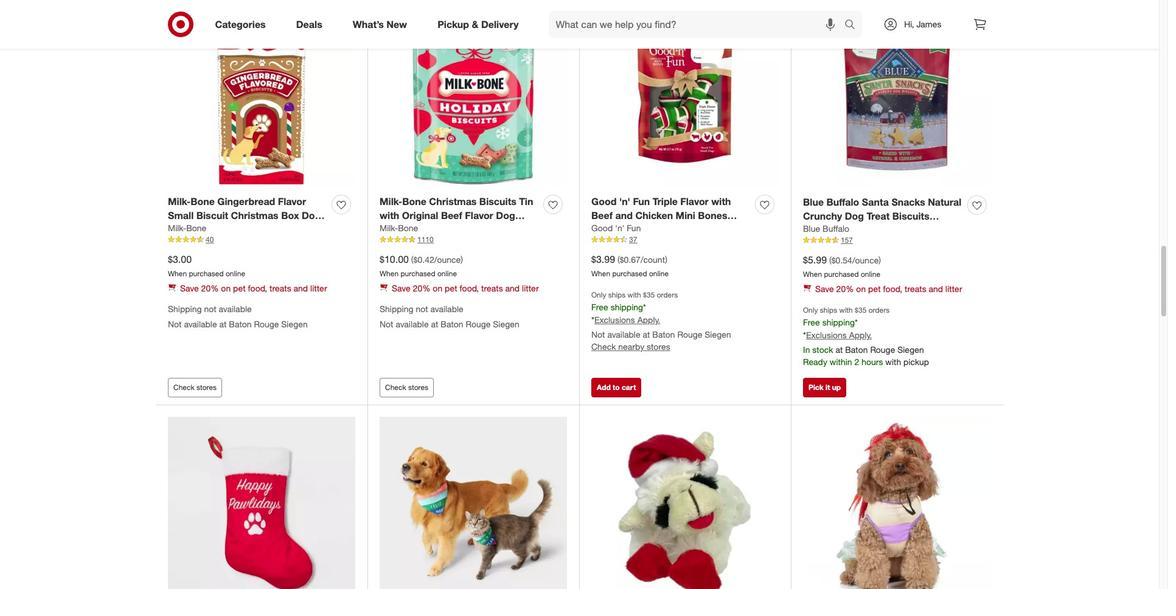 Task type: describe. For each thing, give the bounding box(es) containing it.
dog inside blue buffalo santa snacks natural crunchy dog treat biscuits oatmeal & cinnamon treats - 11oz - christmas
[[845, 210, 864, 222]]

* up nearby
[[643, 302, 646, 312]]

pick it up button
[[803, 378, 847, 397]]

157 link
[[803, 235, 992, 246]]

dental
[[592, 223, 622, 235]]

good 'n' fun
[[592, 223, 641, 233]]

purchased for $5.99
[[824, 270, 859, 279]]

20% for $10.00
[[413, 283, 431, 294]]

dog inside good 'n' fun triple flavor with beef and chicken mini bones dental dog treats - 6ct
[[625, 223, 644, 235]]

purchased for $10.00
[[401, 269, 436, 278]]

with inside the 'only ships with $35 orders free shipping * * exclusions apply. not available at baton rouge siegen check nearby stores'
[[628, 290, 641, 300]]

stores for milk-bone christmas biscuits tin with original beef flavor dog treats - 24oz
[[408, 383, 429, 392]]

food, for 4oz
[[248, 283, 267, 294]]

40
[[206, 235, 214, 244]]

pick it up
[[809, 383, 841, 392]]

pet for $5.99
[[869, 284, 881, 294]]

good 'n' fun triple flavor with beef and chicken mini bones dental dog treats - 6ct link
[[592, 195, 750, 235]]

check stores button for $10.00
[[380, 378, 434, 397]]

what's new
[[353, 18, 407, 30]]

chicken
[[636, 209, 673, 221]]

with down $5.99 ( $0.54 /ounce ) when purchased online
[[840, 306, 853, 315]]

not for $10.00
[[416, 304, 428, 314]]

with inside milk-bone christmas biscuits tin with original beef flavor dog treats - 24oz
[[380, 209, 399, 221]]

blue buffalo santa snacks natural crunchy dog treat biscuits oatmeal & cinnamon treats - 11oz - christmas
[[803, 196, 962, 250]]

buffalo for blue buffalo santa snacks natural crunchy dog treat biscuits oatmeal & cinnamon treats - 11oz - christmas
[[827, 196, 860, 208]]

$35 for 6ct
[[643, 290, 655, 300]]

$10.00 ( $0.42 /ounce ) when purchased online
[[380, 253, 463, 278]]

on for $10.00
[[433, 283, 443, 294]]

milk-bone for with
[[380, 223, 418, 233]]

exclusions for blue buffalo santa snacks natural crunchy dog treat biscuits oatmeal & cinnamon treats - 11oz - christmas
[[806, 330, 847, 340]]

on for $3.00
[[221, 283, 231, 294]]

james
[[917, 19, 942, 29]]

save 20% on pet food, treats and litter for cinnamon
[[816, 284, 963, 294]]

treat
[[867, 210, 890, 222]]

- inside milk-bone gingerbread flavor small biscuit christmas box dog treats - 4oz
[[199, 223, 203, 235]]

only ships with $35 orders free shipping * * exclusions apply. in stock at  baton rouge siegen ready within 2 hours with pickup
[[803, 306, 929, 367]]

when for $3.99
[[592, 269, 611, 278]]

purchased for $3.99
[[613, 269, 647, 278]]

flavor inside milk-bone gingerbread flavor small biscuit christmas box dog treats - 4oz
[[278, 195, 306, 207]]

orders for -
[[869, 306, 890, 315]]

snacks
[[892, 196, 926, 208]]

nearby
[[619, 342, 645, 352]]

milk-bone link for biscuit
[[168, 222, 206, 235]]

litter for milk-bone christmas biscuits tin with original beef flavor dog treats - 24oz
[[522, 283, 539, 294]]

free for good 'n' fun triple flavor with beef and chicken mini bones dental dog treats - 6ct
[[592, 302, 609, 312]]

buffalo for blue buffalo
[[823, 224, 850, 234]]

$5.99 ( $0.54 /ounce ) when purchased online
[[803, 254, 881, 279]]

157
[[841, 236, 853, 245]]

deals
[[296, 18, 322, 30]]

search button
[[840, 11, 869, 40]]

and for milk-bone gingerbread flavor small biscuit christmas box dog treats - 4oz
[[294, 283, 308, 294]]

siegen inside only ships with $35 orders free shipping * * exclusions apply. in stock at  baton rouge siegen ready within 2 hours with pickup
[[898, 345, 924, 355]]

/count
[[641, 254, 665, 264]]

shipping for $10.00
[[380, 304, 414, 314]]

blue buffalo link
[[803, 223, 850, 235]]

milk- for the milk-bone gingerbread flavor small biscuit christmas box dog treats - 4oz link
[[168, 195, 191, 207]]

crunchy
[[803, 210, 843, 222]]

4oz
[[206, 223, 222, 235]]

when for $10.00
[[380, 269, 399, 278]]

* up check nearby stores "button"
[[592, 315, 595, 325]]

it
[[826, 383, 830, 392]]

add to cart button
[[592, 378, 642, 397]]

1110
[[418, 235, 434, 244]]

save 20% on pet food, treats and litter for -
[[392, 283, 539, 294]]

save 20% on pet food, treats and litter for 4oz
[[180, 283, 327, 294]]

dog inside milk-bone gingerbread flavor small biscuit christmas box dog treats - 4oz
[[302, 209, 321, 221]]

$0.42
[[414, 254, 434, 264]]

not for $10.00
[[380, 319, 394, 329]]

1110 link
[[380, 235, 567, 245]]

santa
[[862, 196, 889, 208]]

bone for with's the milk-bone link
[[398, 223, 418, 233]]

save for $10.00
[[392, 283, 411, 294]]

pickup & delivery link
[[427, 11, 534, 38]]

siegen inside the 'only ships with $35 orders free shipping * * exclusions apply. not available at baton rouge siegen check nearby stores'
[[705, 329, 732, 340]]

$10.00
[[380, 253, 409, 265]]

add to cart
[[597, 383, 636, 392]]

- down blue buffalo link
[[828, 238, 832, 250]]

/ounce for -
[[434, 254, 461, 264]]

check stores for $10.00
[[385, 383, 429, 392]]

blue for blue buffalo
[[803, 224, 821, 234]]

milk-bone christmas biscuits tin with original beef flavor dog treats - 24oz link
[[380, 195, 539, 235]]

ships for blue buffalo santa snacks natural crunchy dog treat biscuits oatmeal & cinnamon treats - 11oz - christmas
[[820, 306, 838, 315]]

check inside the 'only ships with $35 orders free shipping * * exclusions apply. not available at baton rouge siegen check nearby stores'
[[592, 342, 616, 352]]

beef inside good 'n' fun triple flavor with beef and chicken mini bones dental dog treats - 6ct
[[592, 209, 613, 221]]

$35 for -
[[855, 306, 867, 315]]

good 'n' fun link
[[592, 222, 641, 235]]

ships for good 'n' fun triple flavor with beef and chicken mini bones dental dog treats - 6ct
[[609, 290, 626, 300]]

ready
[[803, 357, 828, 367]]

not for $3.00
[[204, 304, 216, 314]]

up
[[832, 383, 841, 392]]

baton inside the 'only ships with $35 orders free shipping * * exclusions apply. not available at baton rouge siegen check nearby stores'
[[653, 329, 675, 340]]

good for good 'n' fun
[[592, 223, 613, 233]]

save for $5.99
[[816, 284, 834, 294]]

to
[[613, 383, 620, 392]]

$5.99
[[803, 254, 827, 266]]

treats for blue buffalo santa snacks natural crunchy dog treat biscuits oatmeal & cinnamon treats - 11oz - christmas
[[905, 284, 927, 294]]

check for milk-bone christmas biscuits tin with original beef flavor dog treats - 24oz
[[385, 383, 406, 392]]

litter for blue buffalo santa snacks natural crunchy dog treat biscuits oatmeal & cinnamon treats - 11oz - christmas
[[946, 284, 963, 294]]

only ships with $35 orders free shipping * * exclusions apply. not available at baton rouge siegen check nearby stores
[[592, 290, 732, 352]]

delivery
[[481, 18, 519, 30]]

exclusions apply. button for good 'n' fun triple flavor with beef and chicken mini bones dental dog treats - 6ct
[[595, 314, 661, 326]]

37
[[629, 235, 637, 244]]

) for $10.00
[[461, 254, 463, 264]]

pickup
[[438, 18, 469, 30]]

20% for $3.00
[[201, 283, 219, 294]]

$3.99
[[592, 253, 615, 265]]

treats inside milk-bone christmas biscuits tin with original beef flavor dog treats - 24oz
[[380, 223, 408, 235]]

new
[[387, 18, 407, 30]]

stores for milk-bone gingerbread flavor small biscuit christmas box dog treats - 4oz
[[197, 383, 217, 392]]

pickup & delivery
[[438, 18, 519, 30]]

- inside milk-bone christmas biscuits tin with original beef flavor dog treats - 24oz
[[411, 223, 415, 235]]

bone for the milk-bone gingerbread flavor small biscuit christmas box dog treats - 4oz link
[[191, 195, 215, 207]]

$3.00 when purchased online
[[168, 253, 245, 278]]

'n' for good 'n' fun
[[615, 223, 625, 233]]

11oz
[[803, 238, 825, 250]]

2
[[855, 357, 860, 367]]

cart
[[622, 383, 636, 392]]

when inside $3.00 when purchased online
[[168, 269, 187, 278]]

natural
[[928, 196, 962, 208]]

food, for -
[[460, 283, 479, 294]]

dog inside milk-bone christmas biscuits tin with original beef flavor dog treats - 24oz
[[496, 209, 515, 221]]

* up 2 in the right of the page
[[855, 317, 858, 328]]

pick
[[809, 383, 824, 392]]

0 horizontal spatial &
[[472, 18, 479, 30]]

- down natural
[[936, 224, 940, 236]]

pickup
[[904, 357, 929, 367]]

$3.00
[[168, 253, 192, 265]]

- inside good 'n' fun triple flavor with beef and chicken mini bones dental dog treats - 6ct
[[677, 223, 681, 235]]

check nearby stores button
[[592, 341, 671, 353]]

add
[[597, 383, 611, 392]]

mini
[[676, 209, 696, 221]]

search
[[840, 19, 869, 31]]

24oz
[[417, 223, 439, 235]]



Task type: vqa. For each thing, say whether or not it's contained in the screenshot.
YOURSELF
no



Task type: locate. For each thing, give the bounding box(es) containing it.
/ounce inside $10.00 ( $0.42 /ounce ) when purchased online
[[434, 254, 461, 264]]

2 milk-bone link from the left
[[380, 222, 418, 235]]

check stores button for $3.00
[[168, 378, 222, 397]]

blue inside blue buffalo link
[[803, 224, 821, 234]]

treats for milk-bone gingerbread flavor small biscuit christmas box dog treats - 4oz
[[270, 283, 291, 294]]

blue for blue buffalo santa snacks natural crunchy dog treat biscuits oatmeal & cinnamon treats - 11oz - christmas
[[803, 196, 824, 208]]

1 check stores button from the left
[[168, 378, 222, 397]]

0 horizontal spatial free
[[592, 302, 609, 312]]

beef
[[441, 209, 463, 221], [592, 209, 613, 221]]

1 horizontal spatial beef
[[592, 209, 613, 221]]

milk-bone for biscuit
[[168, 223, 206, 233]]

cinnamon
[[855, 224, 902, 236]]

apply. for 6ct
[[638, 315, 661, 325]]

-
[[199, 223, 203, 235], [411, 223, 415, 235], [677, 223, 681, 235], [936, 224, 940, 236], [828, 238, 832, 250]]

$35
[[643, 290, 655, 300], [855, 306, 867, 315]]

pet
[[233, 283, 246, 294], [445, 283, 457, 294], [869, 284, 881, 294]]

$35 down $3.99 ( $0.67 /count ) when purchased online
[[643, 290, 655, 300]]

bone up biscuit
[[191, 195, 215, 207]]

0 horizontal spatial only
[[592, 290, 607, 300]]

orders for 6ct
[[657, 290, 678, 300]]

)
[[461, 254, 463, 264], [665, 254, 668, 264], [879, 255, 881, 265]]

stock
[[813, 345, 834, 355]]

1 horizontal spatial /ounce
[[853, 255, 879, 265]]

what's new link
[[343, 11, 423, 38]]

rouge inside only ships with $35 orders free shipping * * exclusions apply. in stock at  baton rouge siegen ready within 2 hours with pickup
[[871, 345, 896, 355]]

shipping not available not available at baton rouge siegen for $3.00
[[168, 304, 308, 329]]

1 horizontal spatial check
[[385, 383, 406, 392]]

oatmeal
[[803, 224, 843, 236]]

1 vertical spatial $35
[[855, 306, 867, 315]]

shipping
[[611, 302, 643, 312], [823, 317, 855, 328]]

in
[[803, 345, 810, 355]]

( for $3.99
[[618, 254, 620, 264]]

$35 inside the 'only ships with $35 orders free shipping * * exclusions apply. not available at baton rouge siegen check nearby stores'
[[643, 290, 655, 300]]

free
[[592, 302, 609, 312], [803, 317, 820, 328]]

2 horizontal spatial stores
[[647, 342, 671, 352]]

pet for $3.00
[[233, 283, 246, 294]]

0 vertical spatial only
[[592, 290, 607, 300]]

0 vertical spatial exclusions apply. button
[[595, 314, 661, 326]]

apply. inside the 'only ships with $35 orders free shipping * * exclusions apply. not available at baton rouge siegen check nearby stores'
[[638, 315, 661, 325]]

beef up dental
[[592, 209, 613, 221]]

free inside only ships with $35 orders free shipping * * exclusions apply. in stock at  baton rouge siegen ready within 2 hours with pickup
[[803, 317, 820, 328]]

and for blue buffalo santa snacks natural crunchy dog treat biscuits oatmeal & cinnamon treats - 11oz - christmas
[[929, 284, 944, 294]]

flavor up 'mini'
[[681, 195, 709, 207]]

) down 1110 link
[[461, 254, 463, 264]]

only for good 'n' fun triple flavor with beef and chicken mini bones dental dog treats - 6ct
[[592, 290, 607, 300]]

0 horizontal spatial check
[[173, 383, 195, 392]]

shipping inside only ships with $35 orders free shipping * * exclusions apply. in stock at  baton rouge siegen ready within 2 hours with pickup
[[823, 317, 855, 328]]

2 horizontal spatial 20%
[[837, 284, 854, 294]]

) inside $5.99 ( $0.54 /ounce ) when purchased online
[[879, 255, 881, 265]]

2 horizontal spatial not
[[592, 329, 605, 340]]

& right pickup on the top left
[[472, 18, 479, 30]]

good up dental
[[592, 195, 617, 207]]

ships
[[609, 290, 626, 300], [820, 306, 838, 315]]

2 blue from the top
[[803, 224, 821, 234]]

when inside $5.99 ( $0.54 /ounce ) when purchased online
[[803, 270, 822, 279]]

treats inside milk-bone gingerbread flavor small biscuit christmas box dog treats - 4oz
[[168, 223, 196, 235]]

0 horizontal spatial stores
[[197, 383, 217, 392]]

beef right the original
[[441, 209, 463, 221]]

when
[[168, 269, 187, 278], [380, 269, 399, 278], [592, 269, 611, 278], [803, 270, 822, 279]]

20% down $10.00 ( $0.42 /ounce ) when purchased online
[[413, 283, 431, 294]]

1 horizontal spatial )
[[665, 254, 668, 264]]

hi,
[[905, 19, 915, 29]]

purchased inside $3.99 ( $0.67 /count ) when purchased online
[[613, 269, 647, 278]]

'n' for good 'n' fun triple flavor with beef and chicken mini bones dental dog treats - 6ct
[[620, 195, 631, 207]]

christmas inside milk-bone gingerbread flavor small biscuit christmas box dog treats - 4oz
[[231, 209, 279, 221]]

shipping down $10.00 ( $0.42 /ounce ) when purchased online
[[380, 304, 414, 314]]

1 milk-bone link from the left
[[168, 222, 206, 235]]

( inside $3.99 ( $0.67 /count ) when purchased online
[[618, 254, 620, 264]]

0 vertical spatial fun
[[633, 195, 650, 207]]

dog
[[302, 209, 321, 221], [496, 209, 515, 221], [845, 210, 864, 222], [625, 223, 644, 235]]

'n' up $0.67
[[615, 223, 625, 233]]

1 horizontal spatial milk-bone
[[380, 223, 418, 233]]

shipping
[[168, 304, 202, 314], [380, 304, 414, 314]]

1 horizontal spatial shipping
[[380, 304, 414, 314]]

orders
[[657, 290, 678, 300], [869, 306, 890, 315]]

0 horizontal spatial treats
[[270, 283, 291, 294]]

milk-bone christmas biscuits tin with original beef flavor dog treats - 24oz
[[380, 195, 533, 235]]

0 horizontal spatial apply.
[[638, 315, 661, 325]]

buffalo up crunchy at the top right of page
[[827, 196, 860, 208]]

0 horizontal spatial exclusions apply. button
[[595, 314, 661, 326]]

milk-bone gingerbread flavor small biscuit christmas box dog treats - 4oz
[[168, 195, 321, 235]]

shipping down $3.00 when purchased online
[[168, 304, 202, 314]]

shipping up nearby
[[611, 302, 643, 312]]

0 horizontal spatial not
[[168, 319, 182, 329]]

exclusions inside only ships with $35 orders free shipping * * exclusions apply. in stock at  baton rouge siegen ready within 2 hours with pickup
[[806, 330, 847, 340]]

1 vertical spatial exclusions apply. button
[[806, 329, 872, 342]]

small
[[168, 209, 194, 221]]

with left the original
[[380, 209, 399, 221]]

exclusions apply. button up nearby
[[595, 314, 661, 326]]

with inside good 'n' fun triple flavor with beef and chicken mini bones dental dog treats - 6ct
[[712, 195, 731, 207]]

only down $3.99
[[592, 290, 607, 300]]

purchased down $0.67
[[613, 269, 647, 278]]

stores
[[647, 342, 671, 352], [197, 383, 217, 392], [408, 383, 429, 392]]

0 horizontal spatial milk-bone link
[[168, 222, 206, 235]]

buffalo inside blue buffalo santa snacks natural crunchy dog treat biscuits oatmeal & cinnamon treats - 11oz - christmas
[[827, 196, 860, 208]]

treats inside blue buffalo santa snacks natural crunchy dog treat biscuits oatmeal & cinnamon treats - 11oz - christmas
[[905, 224, 933, 236]]

flavor up 1110 link
[[465, 209, 494, 221]]

pet down $5.99 ( $0.54 /ounce ) when purchased online
[[869, 284, 881, 294]]

milk-bone down the original
[[380, 223, 418, 233]]

exclusions apply. button
[[595, 314, 661, 326], [806, 329, 872, 342]]

'n' up good 'n' fun
[[620, 195, 631, 207]]

1 horizontal spatial pet
[[445, 283, 457, 294]]

purchased inside $3.00 when purchased online
[[189, 269, 224, 278]]

0 vertical spatial shipping
[[611, 302, 643, 312]]

6ct
[[684, 223, 698, 235]]

only inside the 'only ships with $35 orders free shipping * * exclusions apply. not available at baton rouge siegen check nearby stores'
[[592, 290, 607, 300]]

) down 37 link
[[665, 254, 668, 264]]

1 vertical spatial fun
[[627, 223, 641, 233]]

only up in
[[803, 306, 818, 315]]

1 vertical spatial only
[[803, 306, 818, 315]]

/ounce inside $5.99 ( $0.54 /ounce ) when purchased online
[[853, 255, 879, 265]]

shipping not available not available at baton rouge siegen down $3.00 when purchased online
[[168, 304, 308, 329]]

0 horizontal spatial pet
[[233, 283, 246, 294]]

( right $3.99
[[618, 254, 620, 264]]

deals link
[[286, 11, 338, 38]]

purchased inside $10.00 ( $0.42 /ounce ) when purchased online
[[401, 269, 436, 278]]

and inside good 'n' fun triple flavor with beef and chicken mini bones dental dog treats - 6ct
[[616, 209, 633, 221]]

at inside the 'only ships with $35 orders free shipping * * exclusions apply. not available at baton rouge siegen check nearby stores'
[[643, 329, 650, 340]]

good inside good 'n' fun triple flavor with beef and chicken mini bones dental dog treats - 6ct
[[592, 195, 617, 207]]

gingerbread playhouse reversible cat and dog bandana - wondershop™ image
[[380, 417, 567, 589], [380, 417, 567, 589]]

2 not from the left
[[416, 304, 428, 314]]

purchased
[[189, 269, 224, 278], [401, 269, 436, 278], [613, 269, 647, 278], [824, 270, 859, 279]]

exclusions apply. button for blue buffalo santa snacks natural crunchy dog treat biscuits oatmeal & cinnamon treats - 11oz - christmas
[[806, 329, 872, 342]]

0 horizontal spatial (
[[411, 254, 414, 264]]

purchased down $0.54
[[824, 270, 859, 279]]

( for $5.99
[[830, 255, 832, 265]]

0 vertical spatial ships
[[609, 290, 626, 300]]

2 horizontal spatial litter
[[946, 284, 963, 294]]

good 'n' fun triple flavor with beef and chicken mini bones dental dog treats - 6ct image
[[592, 0, 779, 188], [592, 0, 779, 188]]

good
[[592, 195, 617, 207], [592, 223, 613, 233]]

on down $10.00 ( $0.42 /ounce ) when purchased online
[[433, 283, 443, 294]]

fun for good 'n' fun triple flavor with beef and chicken mini bones dental dog treats - 6ct
[[633, 195, 650, 207]]

0 vertical spatial buffalo
[[827, 196, 860, 208]]

/ounce for cinnamon
[[853, 255, 879, 265]]

exclusions up check nearby stores "button"
[[595, 315, 635, 325]]

- left 6ct
[[677, 223, 681, 235]]

1 vertical spatial buffalo
[[823, 224, 850, 234]]

40 link
[[168, 235, 355, 245]]

food, down 1110 link
[[460, 283, 479, 294]]

/ounce
[[434, 254, 461, 264], [853, 255, 879, 265]]

milk- up $10.00
[[380, 223, 398, 233]]

ships down $3.99 ( $0.67 /count ) when purchased online
[[609, 290, 626, 300]]

apply. for -
[[850, 330, 872, 340]]

2 milk-bone from the left
[[380, 223, 418, 233]]

1 horizontal spatial treats
[[482, 283, 503, 294]]

0 vertical spatial blue
[[803, 196, 824, 208]]

37 link
[[592, 235, 779, 245]]

2 horizontal spatial pet
[[869, 284, 881, 294]]

orders inside the 'only ships with $35 orders free shipping * * exclusions apply. not available at baton rouge siegen check nearby stores'
[[657, 290, 678, 300]]

milk-bone
[[168, 223, 206, 233], [380, 223, 418, 233]]

) for $5.99
[[879, 255, 881, 265]]

1 horizontal spatial $35
[[855, 306, 867, 315]]

& right oatmeal
[[845, 224, 852, 236]]

( right $5.99
[[830, 255, 832, 265]]

at inside only ships with $35 orders free shipping * * exclusions apply. in stock at  baton rouge siegen ready within 2 hours with pickup
[[836, 345, 843, 355]]

shipping not available not available at baton rouge siegen
[[168, 304, 308, 329], [380, 304, 520, 329]]

bone inside milk-bone gingerbread flavor small biscuit christmas box dog treats - 4oz
[[191, 195, 215, 207]]

treats
[[168, 223, 196, 235], [380, 223, 408, 235], [646, 223, 675, 235], [905, 224, 933, 236]]

orders inside only ships with $35 orders free shipping * * exclusions apply. in stock at  baton rouge siegen ready within 2 hours with pickup
[[869, 306, 890, 315]]

milk-bone down small
[[168, 223, 206, 233]]

flavor up the box
[[278, 195, 306, 207]]

online inside $3.00 when purchased online
[[226, 269, 245, 278]]

20% down $5.99 ( $0.54 /ounce ) when purchased online
[[837, 284, 854, 294]]

orders down the /count in the right top of the page
[[657, 290, 678, 300]]

1 horizontal spatial (
[[618, 254, 620, 264]]

categories link
[[205, 11, 281, 38]]

multipet 6" christmas lamb chop with santa hat dog toy image
[[592, 417, 779, 589], [592, 417, 779, 589]]

milk- for biscuit the milk-bone link
[[168, 223, 186, 233]]

when inside $10.00 ( $0.42 /ounce ) when purchased online
[[380, 269, 399, 278]]

blue buffalo santa snacks natural crunchy dog treat biscuits oatmeal & cinnamon treats - 11oz - christmas image
[[803, 0, 992, 188], [803, 0, 992, 188]]

/ounce down 157
[[853, 255, 879, 265]]

online down 1110 link
[[438, 269, 457, 278]]

christmas up $0.54
[[835, 238, 882, 250]]

apply. inside only ships with $35 orders free shipping * * exclusions apply. in stock at  baton rouge siegen ready within 2 hours with pickup
[[850, 330, 872, 340]]

blue buffalo
[[803, 224, 850, 234]]

1 horizontal spatial free
[[803, 317, 820, 328]]

1 horizontal spatial biscuits
[[893, 210, 930, 222]]

2 shipping not available not available at baton rouge siegen from the left
[[380, 304, 520, 329]]

save 20% on pet food, treats and litter down 157 link
[[816, 284, 963, 294]]

0 vertical spatial biscuits
[[480, 195, 517, 207]]

1 shipping not available not available at baton rouge siegen from the left
[[168, 304, 308, 329]]

20% for $5.99
[[837, 284, 854, 294]]

$35 inside only ships with $35 orders free shipping * * exclusions apply. in stock at  baton rouge siegen ready within 2 hours with pickup
[[855, 306, 867, 315]]

1 horizontal spatial flavor
[[465, 209, 494, 221]]

online down the /count in the right top of the page
[[649, 269, 669, 278]]

when inside $3.99 ( $0.67 /count ) when purchased online
[[592, 269, 611, 278]]

1 vertical spatial good
[[592, 223, 613, 233]]

0 vertical spatial free
[[592, 302, 609, 312]]

2 good from the top
[[592, 223, 613, 233]]

1 milk-bone from the left
[[168, 223, 206, 233]]

0 horizontal spatial not
[[204, 304, 216, 314]]

shipping not available not available at baton rouge siegen for $10.00
[[380, 304, 520, 329]]

flavor inside milk-bone christmas biscuits tin with original beef flavor dog treats - 24oz
[[465, 209, 494, 221]]

hi, james
[[905, 19, 942, 29]]

holiday stocking cat and dog - red - wondershop™ image
[[168, 417, 355, 589], [168, 417, 355, 589]]

save 20% on pet food, treats and litter down 1110 link
[[392, 283, 539, 294]]

and
[[616, 209, 633, 221], [294, 283, 308, 294], [506, 283, 520, 294], [929, 284, 944, 294]]

at down $3.00 when purchased online
[[219, 319, 227, 329]]

treats inside good 'n' fun triple flavor with beef and chicken mini bones dental dog treats - 6ct
[[646, 223, 675, 235]]

check
[[592, 342, 616, 352], [173, 383, 195, 392], [385, 383, 406, 392]]

0 horizontal spatial /ounce
[[434, 254, 461, 264]]

biscuit
[[196, 209, 228, 221]]

online down 40 link
[[226, 269, 245, 278]]

1 vertical spatial biscuits
[[893, 210, 930, 222]]

blue buffalo santa snacks natural crunchy dog treat biscuits oatmeal & cinnamon treats - 11oz - christmas link
[[803, 195, 963, 250]]

halloween disney little mermaid dog costume image
[[803, 417, 992, 589], [803, 417, 992, 589]]

gingerbread
[[217, 195, 275, 207]]

bones
[[698, 209, 728, 221]]

bone inside milk-bone christmas biscuits tin with original beef flavor dog treats - 24oz
[[403, 195, 427, 207]]

2 horizontal spatial flavor
[[681, 195, 709, 207]]

dog right the box
[[302, 209, 321, 221]]

with down $3.99 ( $0.67 /count ) when purchased online
[[628, 290, 641, 300]]

1 beef from the left
[[441, 209, 463, 221]]

'n' inside good 'n' fun triple flavor with beef and chicken mini bones dental dog treats - 6ct
[[620, 195, 631, 207]]

treats down the original
[[380, 223, 408, 235]]

1 vertical spatial shipping
[[823, 317, 855, 328]]

fun inside "good 'n' fun" link
[[627, 223, 641, 233]]

and for milk-bone christmas biscuits tin with original beef flavor dog treats - 24oz
[[506, 283, 520, 294]]

save for $3.00
[[180, 283, 199, 294]]

stores inside the 'only ships with $35 orders free shipping * * exclusions apply. not available at baton rouge siegen check nearby stores'
[[647, 342, 671, 352]]

litter for milk-bone gingerbread flavor small biscuit christmas box dog treats - 4oz
[[310, 283, 327, 294]]

0 horizontal spatial on
[[221, 283, 231, 294]]

1 good from the top
[[592, 195, 617, 207]]

1 horizontal spatial only
[[803, 306, 818, 315]]

1 vertical spatial &
[[845, 224, 852, 236]]

milk-bone link for with
[[380, 222, 418, 235]]

& inside blue buffalo santa snacks natural crunchy dog treat biscuits oatmeal & cinnamon treats - 11oz - christmas
[[845, 224, 852, 236]]

baton inside only ships with $35 orders free shipping * * exclusions apply. in stock at  baton rouge siegen ready within 2 hours with pickup
[[846, 345, 868, 355]]

biscuits
[[480, 195, 517, 207], [893, 210, 930, 222]]

( for $10.00
[[411, 254, 414, 264]]

online for $3.99
[[649, 269, 669, 278]]

christmas
[[429, 195, 477, 207], [231, 209, 279, 221], [835, 238, 882, 250]]

1 horizontal spatial save 20% on pet food, treats and litter
[[392, 283, 539, 294]]

ships up stock
[[820, 306, 838, 315]]

save down $10.00
[[392, 283, 411, 294]]

free up in
[[803, 317, 820, 328]]

bone up 40
[[186, 223, 206, 233]]

fun up chicken
[[633, 195, 650, 207]]

treats down 1110 link
[[482, 283, 503, 294]]

on down $3.00 when purchased online
[[221, 283, 231, 294]]

$0.54
[[832, 255, 853, 265]]

1 horizontal spatial shipping
[[823, 317, 855, 328]]

pet down $3.00 when purchased online
[[233, 283, 246, 294]]

1 shipping from the left
[[168, 304, 202, 314]]

milk- up small
[[168, 195, 191, 207]]

apply. up 2 in the right of the page
[[850, 330, 872, 340]]

1 horizontal spatial check stores button
[[380, 378, 434, 397]]

) inside $3.99 ( $0.67 /count ) when purchased online
[[665, 254, 668, 264]]

within
[[830, 357, 852, 367]]

available inside the 'only ships with $35 orders free shipping * * exclusions apply. not available at baton rouge siegen check nearby stores'
[[608, 329, 641, 340]]

2 horizontal spatial on
[[857, 284, 866, 294]]

when down $3.00
[[168, 269, 187, 278]]

2 beef from the left
[[592, 209, 613, 221]]

check stores for $3.00
[[173, 383, 217, 392]]

milk- inside milk-bone gingerbread flavor small biscuit christmas box dog treats - 4oz
[[168, 195, 191, 207]]

0 vertical spatial &
[[472, 18, 479, 30]]

shipping for cinnamon
[[823, 317, 855, 328]]

$0.67
[[620, 254, 641, 264]]

not down $10.00 ( $0.42 /ounce ) when purchased online
[[416, 304, 428, 314]]

0 horizontal spatial food,
[[248, 283, 267, 294]]

what's
[[353, 18, 384, 30]]

1 vertical spatial blue
[[803, 224, 821, 234]]

biscuits inside blue buffalo santa snacks natural crunchy dog treat biscuits oatmeal & cinnamon treats - 11oz - christmas
[[893, 210, 930, 222]]

fun for good 'n' fun
[[627, 223, 641, 233]]

food, for cinnamon
[[883, 284, 903, 294]]

only inside only ships with $35 orders free shipping * * exclusions apply. in stock at  baton rouge siegen ready within 2 hours with pickup
[[803, 306, 818, 315]]

treats down the snacks
[[905, 224, 933, 236]]

online for $10.00
[[438, 269, 457, 278]]

online inside $5.99 ( $0.54 /ounce ) when purchased online
[[861, 270, 881, 279]]

save 20% on pet food, treats and litter
[[180, 283, 327, 294], [392, 283, 539, 294], [816, 284, 963, 294]]

fun inside good 'n' fun triple flavor with beef and chicken mini bones dental dog treats - 6ct
[[633, 195, 650, 207]]

0 vertical spatial orders
[[657, 290, 678, 300]]

1 vertical spatial ships
[[820, 306, 838, 315]]

) inside $10.00 ( $0.42 /ounce ) when purchased online
[[461, 254, 463, 264]]

bone down the original
[[398, 223, 418, 233]]

1 vertical spatial exclusions
[[806, 330, 847, 340]]

exclusions for good 'n' fun triple flavor with beef and chicken mini bones dental dog treats - 6ct
[[595, 315, 635, 325]]

treats for milk-bone christmas biscuits tin with original beef flavor dog treats - 24oz
[[482, 283, 503, 294]]

triple
[[653, 195, 678, 207]]

2 horizontal spatial christmas
[[835, 238, 882, 250]]

at up within
[[836, 345, 843, 355]]

beef inside milk-bone christmas biscuits tin with original beef flavor dog treats - 24oz
[[441, 209, 463, 221]]

What can we help you find? suggestions appear below search field
[[549, 11, 848, 38]]

exclusions inside the 'only ships with $35 orders free shipping * * exclusions apply. not available at baton rouge siegen check nearby stores'
[[595, 315, 635, 325]]

0 horizontal spatial 20%
[[201, 283, 219, 294]]

treats down chicken
[[646, 223, 675, 235]]

categories
[[215, 18, 266, 30]]

* up in
[[803, 330, 806, 340]]

2 check stores from the left
[[385, 383, 429, 392]]

blue up 11oz at top
[[803, 224, 821, 234]]

not inside the 'only ships with $35 orders free shipping * * exclusions apply. not available at baton rouge siegen check nearby stores'
[[592, 329, 605, 340]]

check for milk-bone gingerbread flavor small biscuit christmas box dog treats - 4oz
[[173, 383, 195, 392]]

1 not from the left
[[204, 304, 216, 314]]

$35 down $5.99 ( $0.54 /ounce ) when purchased online
[[855, 306, 867, 315]]

save
[[180, 283, 199, 294], [392, 283, 411, 294], [816, 284, 834, 294]]

hours
[[862, 357, 883, 367]]

( inside $5.99 ( $0.54 /ounce ) when purchased online
[[830, 255, 832, 265]]

1 horizontal spatial milk-bone link
[[380, 222, 418, 235]]

milk- inside milk-bone christmas biscuits tin with original beef flavor dog treats - 24oz
[[380, 195, 403, 207]]

christmas inside blue buffalo santa snacks natural crunchy dog treat biscuits oatmeal & cinnamon treats - 11oz - christmas
[[835, 238, 882, 250]]

milk-bone gingerbread flavor small biscuit christmas box dog treats - 4oz image
[[168, 0, 355, 188], [168, 0, 355, 188]]

0 horizontal spatial biscuits
[[480, 195, 517, 207]]

check stores button
[[168, 378, 222, 397], [380, 378, 434, 397]]

at
[[219, 319, 227, 329], [431, 319, 439, 329], [643, 329, 650, 340], [836, 345, 843, 355]]

exclusions apply. button up stock
[[806, 329, 872, 342]]

free inside the 'only ships with $35 orders free shipping * * exclusions apply. not available at baton rouge siegen check nearby stores'
[[592, 302, 609, 312]]

apply. up nearby
[[638, 315, 661, 325]]

1 check stores from the left
[[173, 383, 217, 392]]

dog left treat
[[845, 210, 864, 222]]

0 horizontal spatial shipping
[[168, 304, 202, 314]]

exclusions up stock
[[806, 330, 847, 340]]

2 horizontal spatial check
[[592, 342, 616, 352]]

good 'n' fun triple flavor with beef and chicken mini bones dental dog treats - 6ct
[[592, 195, 731, 235]]

0 horizontal spatial exclusions
[[595, 315, 635, 325]]

flavor inside good 'n' fun triple flavor with beef and chicken mini bones dental dog treats - 6ct
[[681, 195, 709, 207]]

1 vertical spatial free
[[803, 317, 820, 328]]

online
[[226, 269, 245, 278], [438, 269, 457, 278], [649, 269, 669, 278], [861, 270, 881, 279]]

save down $5.99 ( $0.54 /ounce ) when purchased online
[[816, 284, 834, 294]]

0 horizontal spatial check stores
[[173, 383, 217, 392]]

1 horizontal spatial save
[[392, 283, 411, 294]]

check stores
[[173, 383, 217, 392], [385, 383, 429, 392]]

1 blue from the top
[[803, 196, 824, 208]]

0 horizontal spatial shipping
[[611, 302, 643, 312]]

bone for biscuit the milk-bone link
[[186, 223, 206, 233]]

when down $3.99
[[592, 269, 611, 278]]

0 horizontal spatial save 20% on pet food, treats and litter
[[180, 283, 327, 294]]

milk-bone gingerbread flavor small biscuit christmas box dog treats - 4oz link
[[168, 195, 327, 235]]

shipping for $3.00
[[168, 304, 202, 314]]

2 shipping from the left
[[380, 304, 414, 314]]

1 horizontal spatial apply.
[[850, 330, 872, 340]]

2 check stores button from the left
[[380, 378, 434, 397]]

when for $5.99
[[803, 270, 822, 279]]

$3.99 ( $0.67 /count ) when purchased online
[[592, 253, 669, 278]]

biscuits down the snacks
[[893, 210, 930, 222]]

good for good 'n' fun triple flavor with beef and chicken mini bones dental dog treats - 6ct
[[592, 195, 617, 207]]

on for $5.99
[[857, 284, 866, 294]]

ships inside only ships with $35 orders free shipping * * exclusions apply. in stock at  baton rouge siegen ready within 2 hours with pickup
[[820, 306, 838, 315]]

0 horizontal spatial )
[[461, 254, 463, 264]]

online inside $3.99 ( $0.67 /count ) when purchased online
[[649, 269, 669, 278]]

1 horizontal spatial orders
[[869, 306, 890, 315]]

save 20% on pet food, treats and litter down 40 link
[[180, 283, 327, 294]]

1 horizontal spatial stores
[[408, 383, 429, 392]]

shipping inside the 'only ships with $35 orders free shipping * * exclusions apply. not available at baton rouge siegen check nearby stores'
[[611, 302, 643, 312]]

2 horizontal spatial treats
[[905, 284, 927, 294]]

1 horizontal spatial food,
[[460, 283, 479, 294]]

2 horizontal spatial save 20% on pet food, treats and litter
[[816, 284, 963, 294]]

treats down small
[[168, 223, 196, 235]]

0 horizontal spatial ships
[[609, 290, 626, 300]]

litter
[[310, 283, 327, 294], [522, 283, 539, 294], [946, 284, 963, 294]]

0 vertical spatial $35
[[643, 290, 655, 300]]

dog up 1110 link
[[496, 209, 515, 221]]

only
[[592, 290, 607, 300], [803, 306, 818, 315]]

0 horizontal spatial check stores button
[[168, 378, 222, 397]]

shipping not available not available at baton rouge siegen down $10.00 ( $0.42 /ounce ) when purchased online
[[380, 304, 520, 329]]

bone up the original
[[403, 195, 427, 207]]

0 horizontal spatial litter
[[310, 283, 327, 294]]

blue inside blue buffalo santa snacks natural crunchy dog treat biscuits oatmeal & cinnamon treats - 11oz - christmas
[[803, 196, 824, 208]]

bone for milk-bone christmas biscuits tin with original beef flavor dog treats - 24oz link
[[403, 195, 427, 207]]

( right $10.00
[[411, 254, 414, 264]]

/ounce down 1110 link
[[434, 254, 461, 264]]

blue up crunchy at the top right of page
[[803, 196, 824, 208]]

pet down $10.00 ( $0.42 /ounce ) when purchased online
[[445, 283, 457, 294]]

buffalo
[[827, 196, 860, 208], [823, 224, 850, 234]]

exclusions
[[595, 315, 635, 325], [806, 330, 847, 340]]

tin
[[519, 195, 533, 207]]

food, down 157 link
[[883, 284, 903, 294]]

- left 4oz
[[199, 223, 203, 235]]

20%
[[201, 283, 219, 294], [413, 283, 431, 294], [837, 284, 854, 294]]

not for $3.00
[[168, 319, 182, 329]]

0 horizontal spatial beef
[[441, 209, 463, 221]]

1 horizontal spatial not
[[380, 319, 394, 329]]

ships inside the 'only ships with $35 orders free shipping * * exclusions apply. not available at baton rouge siegen check nearby stores'
[[609, 290, 626, 300]]

free down $3.99
[[592, 302, 609, 312]]

not down $3.00 when purchased online
[[204, 304, 216, 314]]

0 vertical spatial 'n'
[[620, 195, 631, 207]]

box
[[281, 209, 299, 221]]

with right hours
[[886, 357, 902, 367]]

0 horizontal spatial flavor
[[278, 195, 306, 207]]

shipping for dental
[[611, 302, 643, 312]]

shipping up stock
[[823, 317, 855, 328]]

only for blue buffalo santa snacks natural crunchy dog treat biscuits oatmeal & cinnamon treats - 11oz - christmas
[[803, 306, 818, 315]]

milk- down small
[[168, 223, 186, 233]]

1 horizontal spatial exclusions apply. button
[[806, 329, 872, 342]]

online inside $10.00 ( $0.42 /ounce ) when purchased online
[[438, 269, 457, 278]]

0 vertical spatial good
[[592, 195, 617, 207]]

milk- for milk-bone christmas biscuits tin with original beef flavor dog treats - 24oz link
[[380, 195, 403, 207]]

original
[[402, 209, 439, 221]]

when down $10.00
[[380, 269, 399, 278]]

( inside $10.00 ( $0.42 /ounce ) when purchased online
[[411, 254, 414, 264]]

milk-bone christmas biscuits tin with original beef flavor dog treats - 24oz image
[[380, 0, 567, 188], [380, 0, 567, 188]]

2 horizontal spatial (
[[830, 255, 832, 265]]

1 horizontal spatial &
[[845, 224, 852, 236]]

christmas inside milk-bone christmas biscuits tin with original beef flavor dog treats - 24oz
[[429, 195, 477, 207]]

1 horizontal spatial on
[[433, 283, 443, 294]]

free for blue buffalo santa snacks natural crunchy dog treat biscuits oatmeal & cinnamon treats - 11oz - christmas
[[803, 317, 820, 328]]

milk- for with's the milk-bone link
[[380, 223, 398, 233]]

rouge inside the 'only ships with $35 orders free shipping * * exclusions apply. not available at baton rouge siegen check nearby stores'
[[678, 329, 703, 340]]

1 horizontal spatial ships
[[820, 306, 838, 315]]

) for $3.99
[[665, 254, 668, 264]]

at down $10.00 ( $0.42 /ounce ) when purchased online
[[431, 319, 439, 329]]

20% down $3.00 when purchased online
[[201, 283, 219, 294]]

milk- up the original
[[380, 195, 403, 207]]

0 vertical spatial apply.
[[638, 315, 661, 325]]

0 vertical spatial exclusions
[[595, 315, 635, 325]]

(
[[411, 254, 414, 264], [618, 254, 620, 264], [830, 255, 832, 265]]

online for $5.99
[[861, 270, 881, 279]]

with up bones
[[712, 195, 731, 207]]

biscuits inside milk-bone christmas biscuits tin with original beef flavor dog treats - 24oz
[[480, 195, 517, 207]]

0 horizontal spatial christmas
[[231, 209, 279, 221]]

dog down chicken
[[625, 223, 644, 235]]

baton
[[229, 319, 252, 329], [441, 319, 464, 329], [653, 329, 675, 340], [846, 345, 868, 355]]

purchased inside $5.99 ( $0.54 /ounce ) when purchased online
[[824, 270, 859, 279]]

pet for $10.00
[[445, 283, 457, 294]]

1 horizontal spatial exclusions
[[806, 330, 847, 340]]



